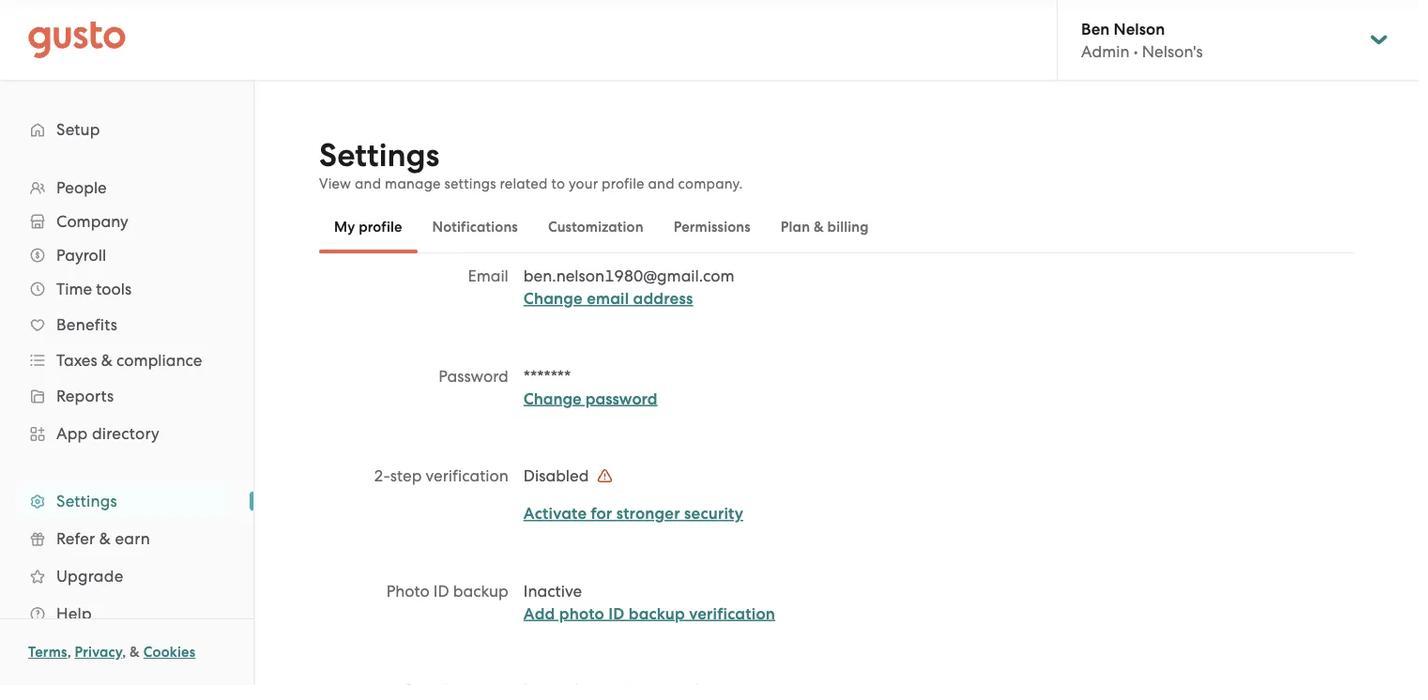 Task type: describe. For each thing, give the bounding box(es) containing it.
id inside the inactive add photo id backup verification
[[609, 604, 625, 623]]

payroll button
[[19, 238, 235, 272]]

plan
[[781, 219, 810, 236]]

payroll
[[56, 246, 106, 265]]

time
[[56, 280, 92, 299]]

permissions
[[674, 219, 751, 236]]

help link
[[19, 597, 235, 631]]

settings view and manage settings related to your profile and company.
[[319, 137, 743, 192]]

taxes & compliance button
[[19, 344, 235, 377]]

0 horizontal spatial backup
[[453, 582, 509, 600]]

company.
[[678, 176, 743, 192]]

module__icon___go7vc image
[[598, 468, 613, 483]]

gusto navigation element
[[0, 81, 253, 663]]

directory
[[92, 424, 160, 443]]

company
[[56, 212, 128, 231]]

activate for stronger security link
[[524, 504, 744, 523]]

& for earn
[[99, 529, 111, 548]]

app
[[56, 424, 88, 443]]

2 and from the left
[[648, 176, 675, 192]]

1 , from the left
[[67, 644, 71, 661]]

email
[[587, 289, 629, 308]]

permissions button
[[659, 205, 766, 250]]

billing
[[828, 219, 869, 236]]

upgrade
[[56, 567, 123, 586]]

email
[[468, 267, 509, 285]]

for
[[591, 504, 613, 523]]

customization
[[548, 219, 644, 236]]

ben.nelson1980@gmail.com change email address
[[524, 267, 735, 308]]

photo id backup
[[387, 582, 509, 600]]

terms , privacy , & cookies
[[28, 644, 196, 661]]

nelson's
[[1142, 42, 1203, 61]]

photo
[[559, 604, 605, 623]]

reports
[[56, 387, 114, 406]]

setup
[[56, 120, 100, 139]]

earn
[[115, 529, 150, 548]]

0 vertical spatial verification
[[426, 467, 509, 485]]

activate for stronger security
[[524, 504, 744, 523]]

admin
[[1082, 42, 1130, 61]]

2-step verification
[[374, 467, 509, 485]]

change for password
[[524, 389, 582, 408]]

2-
[[374, 467, 390, 485]]

stronger
[[617, 504, 680, 523]]

inactive add photo id backup verification
[[524, 582, 776, 623]]

to
[[551, 176, 565, 192]]

my profile
[[334, 219, 402, 236]]

setup link
[[19, 113, 235, 146]]

photo
[[387, 582, 430, 600]]

disabled
[[524, 467, 593, 485]]

benefits link
[[19, 308, 235, 342]]

2 , from the left
[[122, 644, 126, 661]]

refer & earn
[[56, 529, 150, 548]]

activate
[[524, 504, 587, 523]]

& for compliance
[[101, 351, 113, 370]]

taxes
[[56, 351, 97, 370]]

company button
[[19, 205, 235, 238]]

terms link
[[28, 644, 67, 661]]

add
[[524, 604, 555, 623]]

password
[[439, 367, 509, 385]]

benefits
[[56, 315, 117, 334]]



Task type: vqa. For each thing, say whether or not it's contained in the screenshot.
Candidates button
no



Task type: locate. For each thing, give the bounding box(es) containing it.
settings inside list
[[56, 492, 117, 511]]

app directory
[[56, 424, 160, 443]]

1 horizontal spatial verification
[[689, 604, 776, 623]]

& inside button
[[814, 219, 824, 236]]

password
[[586, 389, 658, 408]]

plan & billing
[[781, 219, 869, 236]]

list
[[0, 171, 253, 633]]

settings
[[319, 137, 440, 175], [56, 492, 117, 511]]

manage
[[385, 176, 441, 192]]

help
[[56, 605, 92, 623]]

notifications
[[432, 219, 518, 236]]

& right "plan" at the top of the page
[[814, 219, 824, 236]]

0 horizontal spatial settings
[[56, 492, 117, 511]]

customization button
[[533, 205, 659, 250]]

profile
[[602, 176, 645, 192], [359, 219, 402, 236]]

time tools button
[[19, 272, 235, 306]]

terms
[[28, 644, 67, 661]]

1 vertical spatial change
[[524, 389, 582, 408]]

0 vertical spatial settings
[[319, 137, 440, 175]]

,
[[67, 644, 71, 661], [122, 644, 126, 661]]

related
[[500, 176, 548, 192]]

add photo id backup verification button
[[524, 603, 776, 625]]

******* change password
[[524, 367, 658, 408]]

& left earn in the left of the page
[[99, 529, 111, 548]]

people
[[56, 178, 107, 197]]

settings tabs tab list
[[319, 201, 1355, 253]]

& left cookies in the bottom left of the page
[[130, 644, 140, 661]]

and left company.
[[648, 176, 675, 192]]

1 horizontal spatial backup
[[629, 604, 685, 623]]

2 change from the top
[[524, 389, 582, 408]]

backup
[[453, 582, 509, 600], [629, 604, 685, 623]]

notifications button
[[417, 205, 533, 250]]

settings for settings
[[56, 492, 117, 511]]

privacy
[[75, 644, 122, 661]]

1 horizontal spatial profile
[[602, 176, 645, 192]]

backup inside the inactive add photo id backup verification
[[629, 604, 685, 623]]

settings up refer
[[56, 492, 117, 511]]

0 vertical spatial change
[[524, 289, 583, 308]]

home image
[[28, 21, 126, 59]]

change down *******
[[524, 389, 582, 408]]

change inside ben.nelson1980@gmail.com change email address
[[524, 289, 583, 308]]

& right taxes at the bottom left of the page
[[101, 351, 113, 370]]

profile inside settings view and manage settings related to your profile and company.
[[602, 176, 645, 192]]

list containing people
[[0, 171, 253, 633]]

*******
[[524, 367, 571, 385]]

reports link
[[19, 379, 235, 413]]

0 horizontal spatial verification
[[426, 467, 509, 485]]

& inside dropdown button
[[101, 351, 113, 370]]

inactive
[[524, 582, 582, 600]]

step
[[390, 467, 422, 485]]

1 and from the left
[[355, 176, 381, 192]]

profile right your
[[602, 176, 645, 192]]

change for email
[[524, 289, 583, 308]]

change email address button
[[524, 288, 693, 310]]

profile inside button
[[359, 219, 402, 236]]

0 vertical spatial id
[[434, 582, 449, 600]]

my
[[334, 219, 355, 236]]

change password button
[[524, 388, 658, 410]]

0 vertical spatial profile
[[602, 176, 645, 192]]

verification
[[426, 467, 509, 485], [689, 604, 776, 623]]

1 horizontal spatial ,
[[122, 644, 126, 661]]

view
[[319, 176, 351, 192]]

id
[[434, 582, 449, 600], [609, 604, 625, 623]]

compliance
[[117, 351, 202, 370]]

profile right my
[[359, 219, 402, 236]]

ben
[[1082, 19, 1110, 38]]

your
[[569, 176, 598, 192]]

settings
[[445, 176, 496, 192]]

& inside "link"
[[99, 529, 111, 548]]

my profile button
[[319, 205, 417, 250]]

settings up 'manage'
[[319, 137, 440, 175]]

&
[[814, 219, 824, 236], [101, 351, 113, 370], [99, 529, 111, 548], [130, 644, 140, 661]]

change inside ******* change password
[[524, 389, 582, 408]]

address
[[633, 289, 693, 308]]

•
[[1134, 42, 1138, 61]]

, down 'help' link
[[122, 644, 126, 661]]

taxes & compliance
[[56, 351, 202, 370]]

ben nelson admin • nelson's
[[1082, 19, 1203, 61]]

1 horizontal spatial id
[[609, 604, 625, 623]]

1 vertical spatial backup
[[629, 604, 685, 623]]

backup right photo
[[629, 604, 685, 623]]

0 horizontal spatial id
[[434, 582, 449, 600]]

& for billing
[[814, 219, 824, 236]]

settings link
[[19, 484, 235, 518]]

people button
[[19, 171, 235, 205]]

privacy link
[[75, 644, 122, 661]]

plan & billing button
[[766, 205, 884, 250]]

nelson
[[1114, 19, 1165, 38]]

1 vertical spatial settings
[[56, 492, 117, 511]]

tools
[[96, 280, 132, 299]]

change left email
[[524, 289, 583, 308]]

, left privacy link
[[67, 644, 71, 661]]

settings inside settings view and manage settings related to your profile and company.
[[319, 137, 440, 175]]

settings for settings view and manage settings related to your profile and company.
[[319, 137, 440, 175]]

and right view
[[355, 176, 381, 192]]

security
[[684, 504, 744, 523]]

change
[[524, 289, 583, 308], [524, 389, 582, 408]]

0 horizontal spatial ,
[[67, 644, 71, 661]]

refer & earn link
[[19, 522, 235, 556]]

app directory link
[[19, 417, 235, 451]]

backup left inactive
[[453, 582, 509, 600]]

1 horizontal spatial settings
[[319, 137, 440, 175]]

refer
[[56, 529, 95, 548]]

and
[[355, 176, 381, 192], [648, 176, 675, 192]]

upgrade link
[[19, 560, 235, 593]]

1 vertical spatial profile
[[359, 219, 402, 236]]

time tools
[[56, 280, 132, 299]]

cookies button
[[143, 641, 196, 664]]

1 vertical spatial id
[[609, 604, 625, 623]]

ben.nelson1980@gmail.com
[[524, 267, 735, 285]]

0 vertical spatial backup
[[453, 582, 509, 600]]

1 change from the top
[[524, 289, 583, 308]]

0 horizontal spatial and
[[355, 176, 381, 192]]

cookies
[[143, 644, 196, 661]]

1 horizontal spatial and
[[648, 176, 675, 192]]

0 horizontal spatial profile
[[359, 219, 402, 236]]

verification inside the inactive add photo id backup verification
[[689, 604, 776, 623]]

1 vertical spatial verification
[[689, 604, 776, 623]]



